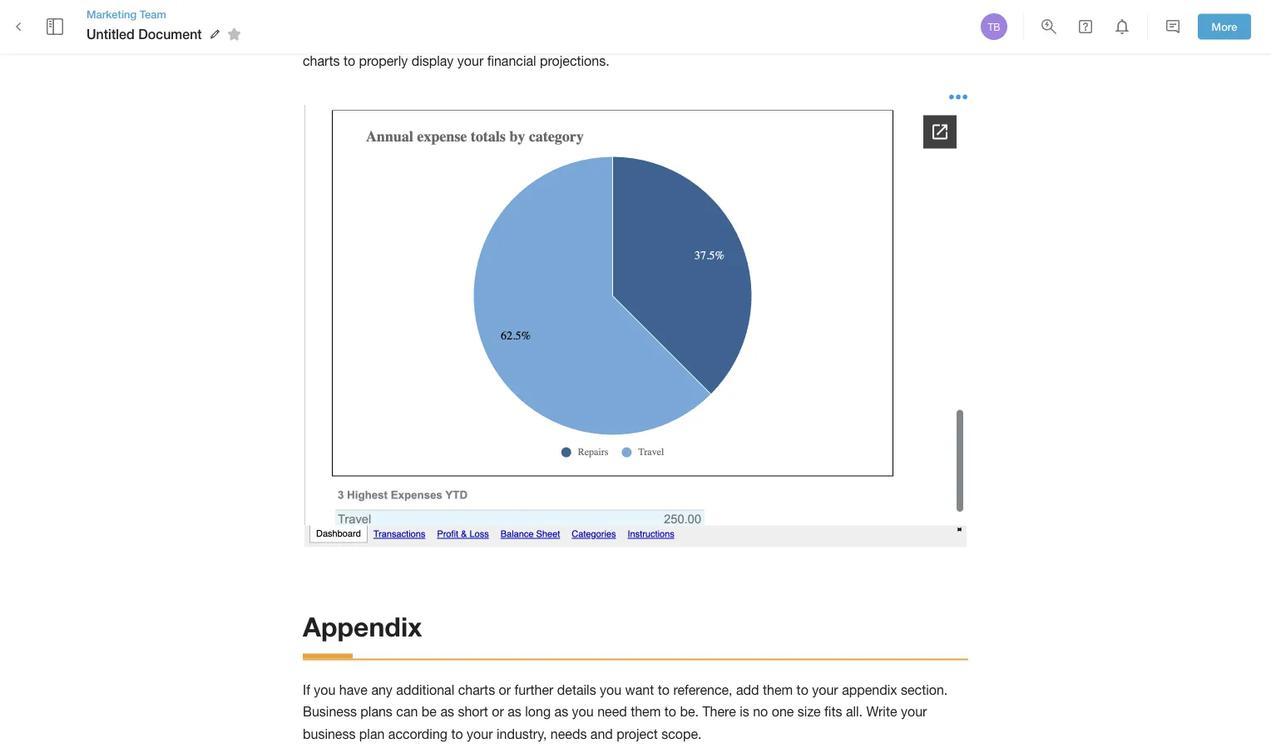 Task type: describe. For each thing, give the bounding box(es) containing it.
0 vertical spatial projections.
[[580, 31, 649, 47]]

recommended
[[674, 31, 760, 47]]

is inside if you have any additional charts or further details you want to reference, add them to your appendix section. business plans can be as short or as long as you need them to be. there is no one size fits all. write your business plan according to your industry, needs and project scope.
[[740, 704, 750, 720]]

timeline
[[610, 9, 656, 25]]

there
[[703, 704, 736, 720]]

reference,
[[674, 682, 733, 698]]

short
[[458, 704, 488, 720]]

more button
[[1198, 14, 1252, 39]]

can
[[396, 704, 418, 720]]

it's
[[653, 31, 670, 47]]

and right "spreadsheets" on the right of page
[[926, 31, 949, 47]]

scope.
[[662, 726, 702, 742]]

further
[[515, 682, 554, 698]]

size
[[798, 704, 821, 720]]

long
[[525, 704, 551, 720]]

for
[[660, 9, 676, 25]]

be
[[422, 704, 437, 720]]

add inside include a cash flow forecast, initial investment, and timeline for profitability. this is your opportunity to showcase your current run-rate, cashflow and projections. it's recommended that you add spreadsheets and charts to properly display your financial projections.
[[816, 31, 839, 47]]

is inside include a cash flow forecast, initial investment, and timeline for profitability. this is your opportunity to showcase your current run-rate, cashflow and projections. it's recommended that you add spreadsheets and charts to properly display your financial projections.
[[780, 9, 789, 25]]

need
[[598, 704, 627, 720]]

include a cash flow forecast, initial investment, and timeline for profitability. this is your opportunity to showcase your current run-rate, cashflow and projections. it's recommended that you add spreadsheets and charts to properly display your financial projections.
[[303, 9, 952, 69]]

your up fits
[[813, 682, 839, 698]]

plans
[[361, 704, 393, 720]]

and inside if you have any additional charts or further details you want to reference, add them to your appendix section. business plans can be as short or as long as you need them to be. there is no one size fits all. write your business plan according to your industry, needs and project scope.
[[591, 726, 613, 742]]

write
[[867, 704, 898, 720]]

a
[[350, 9, 357, 25]]

untitled
[[87, 26, 135, 42]]

charts inside include a cash flow forecast, initial investment, and timeline for profitability. this is your opportunity to showcase your current run-rate, cashflow and projections. it's recommended that you add spreadsheets and charts to properly display your financial projections.
[[303, 53, 340, 69]]

initial
[[477, 9, 507, 25]]

needs
[[551, 726, 587, 742]]

you right if
[[314, 682, 336, 698]]

properly
[[359, 53, 408, 69]]

team
[[140, 7, 166, 20]]

showcase
[[303, 31, 363, 47]]

if you have any additional charts or further details you want to reference, add them to your appendix section. business plans can be as short or as long as you need them to be. there is no one size fits all. write your business plan according to your industry, needs and project scope.
[[303, 682, 952, 742]]

have
[[339, 682, 368, 698]]

appendix
[[842, 682, 898, 698]]

favorite image
[[224, 24, 244, 44]]

you up need
[[600, 682, 622, 698]]

no
[[753, 704, 768, 720]]

tb button
[[979, 11, 1010, 42]]

1 as from the left
[[441, 704, 454, 720]]

additional
[[396, 682, 455, 698]]

your down rate,
[[458, 53, 484, 69]]

2 as from the left
[[508, 704, 522, 720]]

add inside if you have any additional charts or further details you want to reference, add them to your appendix section. business plans can be as short or as long as you need them to be. there is no one size fits all. write your business plan according to your industry, needs and project scope.
[[737, 682, 759, 698]]

charts inside if you have any additional charts or further details you want to reference, add them to your appendix section. business plans can be as short or as long as you need them to be. there is no one size fits all. write your business plan according to your industry, needs and project scope.
[[458, 682, 495, 698]]

investment,
[[511, 9, 580, 25]]

you down details
[[572, 704, 594, 720]]

according
[[389, 726, 448, 742]]

any
[[372, 682, 393, 698]]

0 vertical spatial them
[[763, 682, 793, 698]]

all.
[[846, 704, 863, 720]]

business
[[303, 704, 357, 720]]

business
[[303, 726, 356, 742]]



Task type: vqa. For each thing, say whether or not it's contained in the screenshot.
go back icon
no



Task type: locate. For each thing, give the bounding box(es) containing it.
to up "spreadsheets" on the right of page
[[895, 9, 907, 25]]

1 vertical spatial charts
[[458, 682, 495, 698]]

1 vertical spatial is
[[740, 704, 750, 720]]

3 as from the left
[[555, 704, 569, 720]]

to right want
[[658, 682, 670, 698]]

financial
[[487, 53, 536, 69]]

your down section.
[[901, 704, 927, 720]]

section.
[[901, 682, 948, 698]]

be.
[[680, 704, 699, 720]]

charts down showcase
[[303, 53, 340, 69]]

projections. down investment,
[[540, 53, 610, 69]]

is left no
[[740, 704, 750, 720]]

your down short
[[467, 726, 493, 742]]

0 vertical spatial is
[[780, 9, 789, 25]]

and
[[584, 9, 606, 25], [553, 31, 576, 47], [926, 31, 949, 47], [591, 726, 613, 742]]

to up size
[[797, 682, 809, 698]]

and down investment,
[[553, 31, 576, 47]]

1 horizontal spatial them
[[763, 682, 793, 698]]

current
[[396, 31, 438, 47]]

cashflow
[[497, 31, 550, 47]]

your up properly
[[367, 31, 393, 47]]

1 vertical spatial them
[[631, 704, 661, 720]]

untitled document
[[87, 26, 202, 42]]

add down opportunity
[[816, 31, 839, 47]]

you inside include a cash flow forecast, initial investment, and timeline for profitability. this is your opportunity to showcase your current run-rate, cashflow and projections. it's recommended that you add spreadsheets and charts to properly display your financial projections.
[[790, 31, 812, 47]]

is right this
[[780, 9, 789, 25]]

1 vertical spatial or
[[492, 704, 504, 720]]

them up one
[[763, 682, 793, 698]]

include
[[303, 9, 346, 25]]

0 horizontal spatial is
[[740, 704, 750, 720]]

as up industry,
[[508, 704, 522, 720]]

fits
[[825, 704, 843, 720]]

1 horizontal spatial is
[[780, 9, 789, 25]]

them down want
[[631, 704, 661, 720]]

to down showcase
[[344, 53, 355, 69]]

1 horizontal spatial as
[[508, 704, 522, 720]]

that
[[764, 31, 787, 47]]

charts up short
[[458, 682, 495, 698]]

and left timeline
[[584, 9, 606, 25]]

plan
[[359, 726, 385, 742]]

or
[[499, 682, 511, 698], [492, 704, 504, 720]]

cash
[[361, 9, 389, 25]]

spreadsheets
[[842, 31, 923, 47]]

2 horizontal spatial as
[[555, 704, 569, 720]]

this
[[751, 9, 776, 25]]

charts
[[303, 53, 340, 69], [458, 682, 495, 698]]

them
[[763, 682, 793, 698], [631, 704, 661, 720]]

you right that
[[790, 31, 812, 47]]

your right this
[[793, 9, 819, 25]]

1 horizontal spatial add
[[816, 31, 839, 47]]

tb
[[988, 21, 1001, 32]]

0 horizontal spatial them
[[631, 704, 661, 720]]

0 horizontal spatial add
[[737, 682, 759, 698]]

appendix
[[303, 611, 422, 643]]

project
[[617, 726, 658, 742]]

marketing team
[[87, 7, 166, 20]]

to
[[895, 9, 907, 25], [344, 53, 355, 69], [658, 682, 670, 698], [797, 682, 809, 698], [665, 704, 677, 720], [451, 726, 463, 742]]

0 horizontal spatial as
[[441, 704, 454, 720]]

projections.
[[580, 31, 649, 47], [540, 53, 610, 69]]

more
[[1212, 20, 1238, 33]]

run-
[[442, 31, 466, 47]]

your
[[793, 9, 819, 25], [367, 31, 393, 47], [458, 53, 484, 69], [813, 682, 839, 698], [901, 704, 927, 720], [467, 726, 493, 742]]

1 horizontal spatial charts
[[458, 682, 495, 698]]

want
[[626, 682, 654, 698]]

document
[[138, 26, 202, 42]]

marketing team link
[[87, 7, 247, 22]]

0 horizontal spatial charts
[[303, 53, 340, 69]]

as
[[441, 704, 454, 720], [508, 704, 522, 720], [555, 704, 569, 720]]

to down short
[[451, 726, 463, 742]]

add
[[816, 31, 839, 47], [737, 682, 759, 698]]

industry,
[[497, 726, 547, 742]]

1 vertical spatial projections.
[[540, 53, 610, 69]]

to left the be.
[[665, 704, 677, 720]]

is
[[780, 9, 789, 25], [740, 704, 750, 720]]

if
[[303, 682, 310, 698]]

1 vertical spatial add
[[737, 682, 759, 698]]

as right be
[[441, 704, 454, 720]]

opportunity
[[823, 9, 891, 25]]

display
[[412, 53, 454, 69]]

or right short
[[492, 704, 504, 720]]

0 vertical spatial or
[[499, 682, 511, 698]]

flow
[[393, 9, 418, 25]]

add up no
[[737, 682, 759, 698]]

marketing
[[87, 7, 137, 20]]

as up needs at the bottom left of the page
[[555, 704, 569, 720]]

or left further
[[499, 682, 511, 698]]

0 vertical spatial add
[[816, 31, 839, 47]]

one
[[772, 704, 794, 720]]

0 vertical spatial charts
[[303, 53, 340, 69]]

details
[[557, 682, 596, 698]]

projections. down timeline
[[580, 31, 649, 47]]

rate,
[[466, 31, 493, 47]]

you
[[790, 31, 812, 47], [314, 682, 336, 698], [600, 682, 622, 698], [572, 704, 594, 720]]

profitability.
[[679, 9, 748, 25]]

forecast,
[[421, 9, 473, 25]]

and down need
[[591, 726, 613, 742]]



